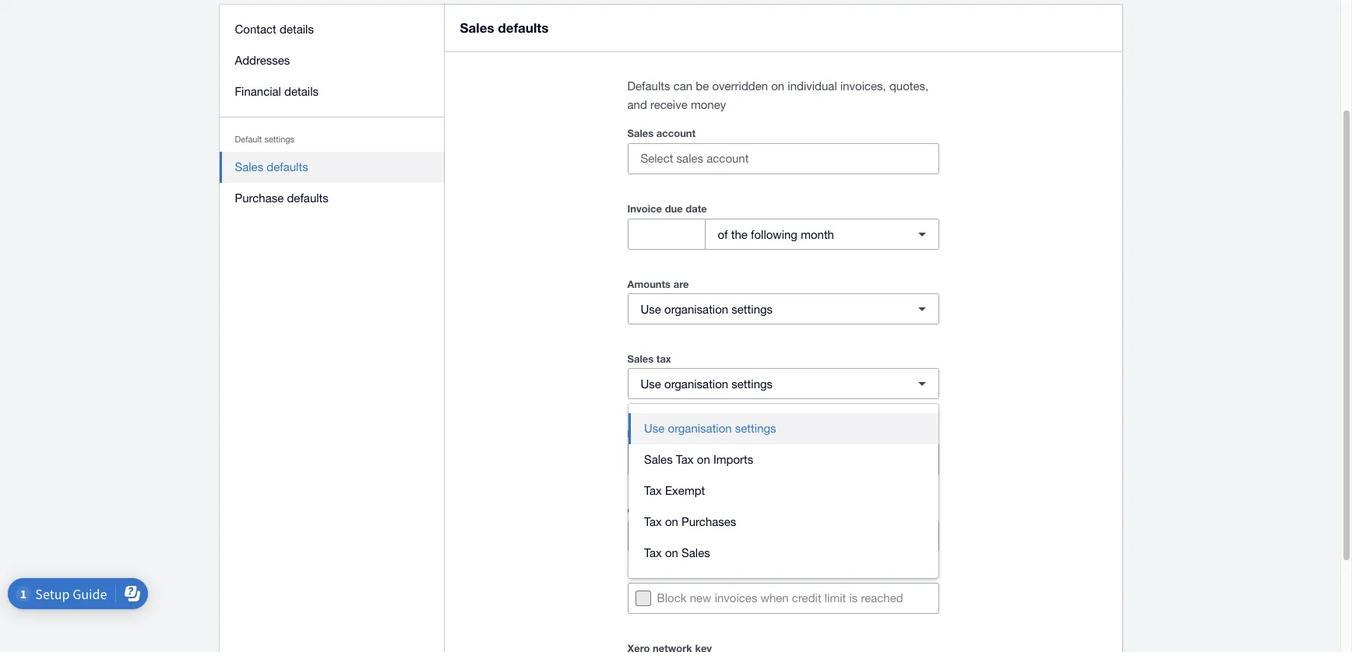 Task type: describe. For each thing, give the bounding box(es) containing it.
on inside tax on sales button
[[665, 547, 678, 560]]

organisation inside button
[[668, 422, 732, 435]]

details for financial details
[[284, 85, 319, 98]]

use for sales
[[641, 377, 661, 391]]

the
[[731, 228, 748, 241]]

on inside sales tax on imports button
[[697, 453, 710, 467]]

0 vertical spatial limit
[[660, 505, 680, 517]]

month
[[801, 228, 834, 241]]

defaults for purchase defaults button
[[287, 192, 329, 205]]

account
[[656, 127, 696, 139]]

and
[[627, 98, 647, 111]]

on inside defaults can be overridden on individual invoices, quotes, and receive money
[[771, 79, 784, 93]]

be
[[696, 79, 709, 93]]

use for amounts
[[641, 303, 661, 316]]

invoices,
[[840, 79, 886, 93]]

sales tax
[[627, 353, 671, 365]]

use organisation settings inside use organisation settings button
[[644, 422, 776, 435]]

when
[[761, 592, 789, 605]]

on inside tax on purchases button
[[665, 516, 678, 529]]

amounts
[[627, 278, 671, 290]]

individual
[[788, 79, 837, 93]]

settings down the
[[732, 303, 773, 316]]

default settings
[[235, 135, 294, 144]]

addresses button
[[219, 45, 444, 76]]

following
[[751, 228, 797, 241]]

of the following month
[[718, 228, 834, 241]]

settings up use organisation settings button
[[732, 377, 773, 391]]

of the following month button
[[704, 219, 939, 250]]

overridden
[[712, 79, 768, 93]]

none number field inside invoice due date group
[[628, 220, 704, 249]]

contact details
[[235, 23, 314, 36]]

receive
[[650, 98, 687, 111]]

credit
[[792, 592, 821, 605]]

reached
[[861, 592, 903, 605]]

contact
[[235, 23, 276, 36]]

date
[[686, 202, 707, 215]]

financial details button
[[219, 76, 444, 107]]

of
[[718, 228, 728, 241]]

sales defaults inside button
[[235, 160, 308, 174]]

imports
[[713, 453, 753, 467]]

use organisation settings for tax
[[641, 377, 773, 391]]

invoice
[[627, 202, 662, 215]]



Task type: vqa. For each thing, say whether or not it's contained in the screenshot.
Use organisation settings popup button to the top
yes



Task type: locate. For each thing, give the bounding box(es) containing it.
1 vertical spatial sales defaults
[[235, 160, 308, 174]]

use
[[641, 303, 661, 316], [641, 377, 661, 391], [644, 422, 665, 435]]

group
[[628, 404, 938, 579]]

organisation
[[664, 303, 728, 316], [664, 377, 728, 391], [668, 422, 732, 435]]

tax on sales
[[644, 547, 710, 560]]

sales inside button
[[644, 453, 673, 467]]

on left 'imports'
[[697, 453, 710, 467]]

details
[[280, 23, 314, 36], [284, 85, 319, 98]]

Sales account field
[[628, 144, 938, 174]]

can
[[673, 79, 692, 93]]

0 horizontal spatial limit
[[660, 505, 680, 517]]

on
[[771, 79, 784, 93], [697, 453, 710, 467], [665, 516, 678, 529], [665, 547, 678, 560]]

use down sales tax
[[641, 377, 661, 391]]

invoice due date group
[[627, 219, 939, 250]]

financial details
[[235, 85, 319, 98]]

tax up exempt
[[676, 453, 694, 467]]

1 vertical spatial details
[[284, 85, 319, 98]]

use organisation settings button up use organisation settings button
[[627, 368, 939, 400]]

sales tax on imports button
[[628, 445, 938, 476]]

1 vertical spatial use organisation settings button
[[627, 368, 939, 400]]

0 vertical spatial defaults
[[498, 19, 549, 36]]

sales
[[460, 19, 494, 36], [627, 127, 654, 139], [235, 160, 263, 174], [627, 353, 654, 365], [644, 453, 673, 467], [681, 547, 710, 560]]

tax on purchases button
[[628, 507, 938, 538]]

defaults for sales defaults button
[[267, 160, 308, 174]]

amount
[[683, 505, 720, 517]]

purchase defaults button
[[219, 183, 444, 214]]

2 vertical spatial use
[[644, 422, 665, 435]]

tax up credit
[[644, 484, 662, 498]]

block
[[657, 592, 687, 605]]

are
[[673, 278, 689, 290]]

Discount number field
[[628, 445, 907, 475]]

use organisation settings button
[[627, 294, 939, 325], [627, 368, 939, 400]]

settings inside use organisation settings button
[[735, 422, 776, 435]]

sales defaults button
[[219, 152, 444, 183]]

0 vertical spatial use
[[641, 303, 661, 316]]

menu containing contact details
[[219, 5, 444, 224]]

purchase
[[235, 192, 284, 205]]

list box
[[628, 404, 938, 579]]

purchase defaults
[[235, 192, 329, 205]]

exempt
[[665, 484, 705, 498]]

is
[[849, 592, 858, 605]]

tax for tax exempt
[[644, 484, 662, 498]]

limit down tax exempt
[[660, 505, 680, 517]]

1 vertical spatial limit
[[825, 592, 846, 605]]

1 vertical spatial organisation
[[664, 377, 728, 391]]

organisation down are
[[664, 303, 728, 316]]

contact details button
[[219, 14, 444, 45]]

purchases
[[681, 516, 736, 529]]

tax exempt
[[644, 484, 705, 498]]

sales tax on imports
[[644, 453, 753, 467]]

quotes,
[[889, 79, 929, 93]]

1 vertical spatial defaults
[[267, 160, 308, 174]]

use organisation settings button for amounts are
[[627, 294, 939, 325]]

None number field
[[628, 220, 704, 249]]

organisation down tax
[[664, 377, 728, 391]]

sales account
[[627, 127, 696, 139]]

tax
[[656, 353, 671, 365]]

tax
[[676, 453, 694, 467], [644, 484, 662, 498], [644, 516, 662, 529], [644, 547, 662, 560]]

use organisation settings
[[641, 303, 773, 316], [641, 377, 773, 391], [644, 422, 776, 435]]

tax for tax on sales
[[644, 547, 662, 560]]

2 vertical spatial defaults
[[287, 192, 329, 205]]

new
[[690, 592, 711, 605]]

details for contact details
[[280, 23, 314, 36]]

tax down credit
[[644, 547, 662, 560]]

use organisation settings button for sales tax
[[627, 368, 939, 400]]

group containing use organisation settings
[[628, 404, 938, 579]]

0 vertical spatial use organisation settings button
[[627, 294, 939, 325]]

2 use organisation settings button from the top
[[627, 368, 939, 400]]

defaults inside button
[[287, 192, 329, 205]]

limit
[[660, 505, 680, 517], [825, 592, 846, 605]]

0 horizontal spatial sales defaults
[[235, 160, 308, 174]]

defaults inside button
[[267, 160, 308, 174]]

tax down tax exempt
[[644, 516, 662, 529]]

on down tax on purchases
[[665, 547, 678, 560]]

0 vertical spatial use organisation settings
[[641, 303, 773, 316]]

list box containing use organisation settings
[[628, 404, 938, 579]]

addresses
[[235, 54, 290, 67]]

1 use organisation settings button from the top
[[627, 294, 939, 325]]

organisation for amounts are
[[664, 303, 728, 316]]

menu
[[219, 5, 444, 224]]

0 vertical spatial organisation
[[664, 303, 728, 316]]

money
[[691, 98, 726, 111]]

tax on purchases
[[644, 516, 736, 529]]

default
[[235, 135, 262, 144]]

use down amounts
[[641, 303, 661, 316]]

credit limit amount
[[627, 505, 720, 517]]

amounts are
[[627, 278, 689, 290]]

use organisation settings button
[[628, 414, 938, 445]]

use organisation settings down tax
[[641, 377, 773, 391]]

1 vertical spatial use organisation settings
[[641, 377, 773, 391]]

block new invoices when credit limit is reached
[[657, 592, 903, 605]]

settings
[[264, 135, 294, 144], [732, 303, 773, 316], [732, 377, 773, 391], [735, 422, 776, 435]]

on down tax exempt
[[665, 516, 678, 529]]

defaults
[[498, 19, 549, 36], [267, 160, 308, 174], [287, 192, 329, 205]]

use organisation settings for are
[[641, 303, 773, 316]]

tax exempt button
[[628, 476, 938, 507]]

sales defaults
[[460, 19, 549, 36], [235, 160, 308, 174]]

tax on sales button
[[628, 538, 938, 569]]

limit left is
[[825, 592, 846, 605]]

2 vertical spatial use organisation settings
[[644, 422, 776, 435]]

1 horizontal spatial sales defaults
[[460, 19, 549, 36]]

0 vertical spatial sales defaults
[[460, 19, 549, 36]]

use up sales tax on imports
[[644, 422, 665, 435]]

use organisation settings up sales tax on imports
[[644, 422, 776, 435]]

details down addresses button
[[284, 85, 319, 98]]

invoice due date
[[627, 202, 707, 215]]

invoices
[[715, 592, 757, 605]]

on left individual
[[771, 79, 784, 93]]

details right "contact"
[[280, 23, 314, 36]]

use organisation settings button down invoice due date group
[[627, 294, 939, 325]]

organisation for sales tax
[[664, 377, 728, 391]]

defaults
[[627, 79, 670, 93]]

financial
[[235, 85, 281, 98]]

1 vertical spatial use
[[641, 377, 661, 391]]

due
[[665, 202, 683, 215]]

credit
[[627, 505, 657, 517]]

settings up discount "number field"
[[735, 422, 776, 435]]

Credit limit amount number field
[[628, 522, 938, 551]]

2 vertical spatial organisation
[[668, 422, 732, 435]]

defaults can be overridden on individual invoices, quotes, and receive money
[[627, 79, 929, 111]]

discount
[[627, 428, 670, 440]]

tax inside button
[[644, 547, 662, 560]]

settings right default
[[264, 135, 294, 144]]

tax for tax on purchases
[[644, 516, 662, 529]]

1 horizontal spatial limit
[[825, 592, 846, 605]]

use organisation settings down are
[[641, 303, 773, 316]]

0 vertical spatial details
[[280, 23, 314, 36]]

organisation up sales tax on imports
[[668, 422, 732, 435]]

use inside button
[[644, 422, 665, 435]]



